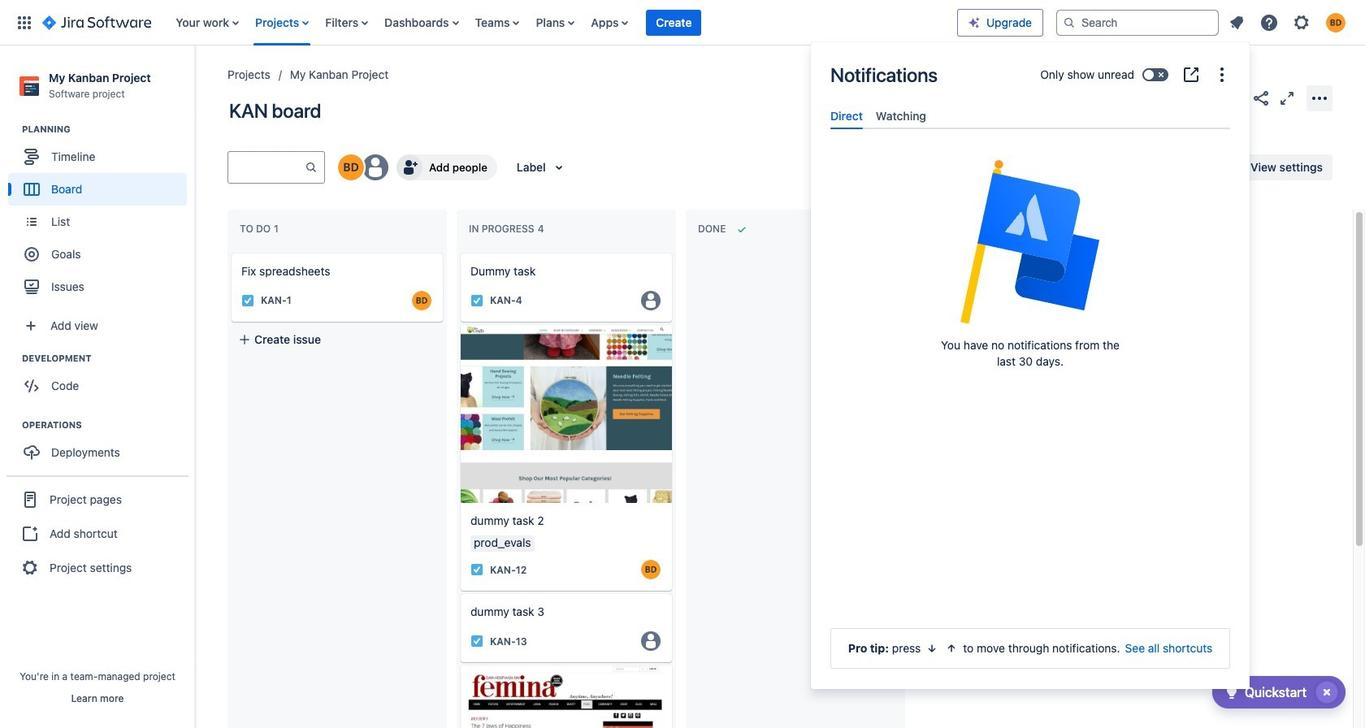 Task type: vqa. For each thing, say whether or not it's contained in the screenshot.
the OPERATIONS image group
yes



Task type: describe. For each thing, give the bounding box(es) containing it.
create issue image
[[220, 242, 240, 262]]

heading for group related to the development icon
[[22, 352, 194, 365]]

search image
[[1063, 16, 1076, 29]]

appswitcher icon image
[[15, 13, 34, 32]]

operations image
[[2, 415, 22, 435]]

group for planning icon
[[8, 123, 194, 308]]

your profile and settings image
[[1326, 13, 1346, 32]]

help image
[[1260, 13, 1279, 32]]

in progress element
[[469, 223, 547, 235]]

group for the development icon
[[8, 352, 194, 407]]

create issue image
[[449, 242, 469, 262]]

primary element
[[10, 0, 957, 45]]

1 horizontal spatial list
[[1222, 8, 1356, 37]]

more actions image
[[1310, 88, 1330, 108]]

arrow down image
[[926, 642, 939, 655]]

development image
[[2, 349, 22, 368]]

0 horizontal spatial list
[[168, 0, 957, 45]]

heading for group associated with planning icon
[[22, 123, 194, 136]]

notifications image
[[1227, 13, 1247, 32]]

enter full screen image
[[1278, 88, 1297, 108]]

2 vertical spatial task image
[[471, 635, 484, 648]]

settings image
[[1292, 13, 1312, 32]]

1 vertical spatial task image
[[471, 564, 484, 577]]

planning image
[[2, 120, 22, 139]]



Task type: locate. For each thing, give the bounding box(es) containing it.
to do element
[[240, 223, 282, 235]]

goal image
[[24, 247, 39, 262]]

2 heading from the top
[[22, 352, 194, 365]]

jira software image
[[42, 13, 151, 32], [42, 13, 151, 32]]

add people image
[[400, 158, 419, 177]]

sidebar navigation image
[[177, 65, 213, 98]]

3 heading from the top
[[22, 419, 194, 432]]

banner
[[0, 0, 1366, 46]]

star kan board image
[[1226, 88, 1245, 108]]

Search field
[[1057, 9, 1219, 35]]

import image
[[1032, 158, 1052, 177]]

None search field
[[1057, 9, 1219, 35]]

Search this board text field
[[228, 153, 305, 182]]

0 vertical spatial heading
[[22, 123, 194, 136]]

heading for operations icon group
[[22, 419, 194, 432]]

sidebar element
[[0, 46, 195, 728]]

1 vertical spatial heading
[[22, 352, 194, 365]]

1 heading from the top
[[22, 123, 194, 136]]

task image
[[471, 294, 484, 307]]

group
[[8, 123, 194, 308], [8, 352, 194, 407], [8, 419, 194, 474], [7, 476, 189, 591]]

heading
[[22, 123, 194, 136], [22, 352, 194, 365], [22, 419, 194, 432]]

list item
[[647, 0, 702, 45]]

open notifications in a new tab image
[[1182, 65, 1201, 85]]

dialog
[[811, 42, 1250, 689]]

more image
[[1213, 65, 1232, 85]]

list
[[168, 0, 957, 45], [1222, 8, 1356, 37]]

tab list
[[824, 102, 1237, 129]]

task image
[[241, 294, 254, 307], [471, 564, 484, 577], [471, 635, 484, 648]]

2 vertical spatial heading
[[22, 419, 194, 432]]

0 vertical spatial task image
[[241, 294, 254, 307]]

arrow up image
[[946, 642, 959, 655]]

tab panel
[[824, 129, 1237, 144]]

group for operations icon
[[8, 419, 194, 474]]

dismiss quickstart image
[[1314, 679, 1340, 706]]



